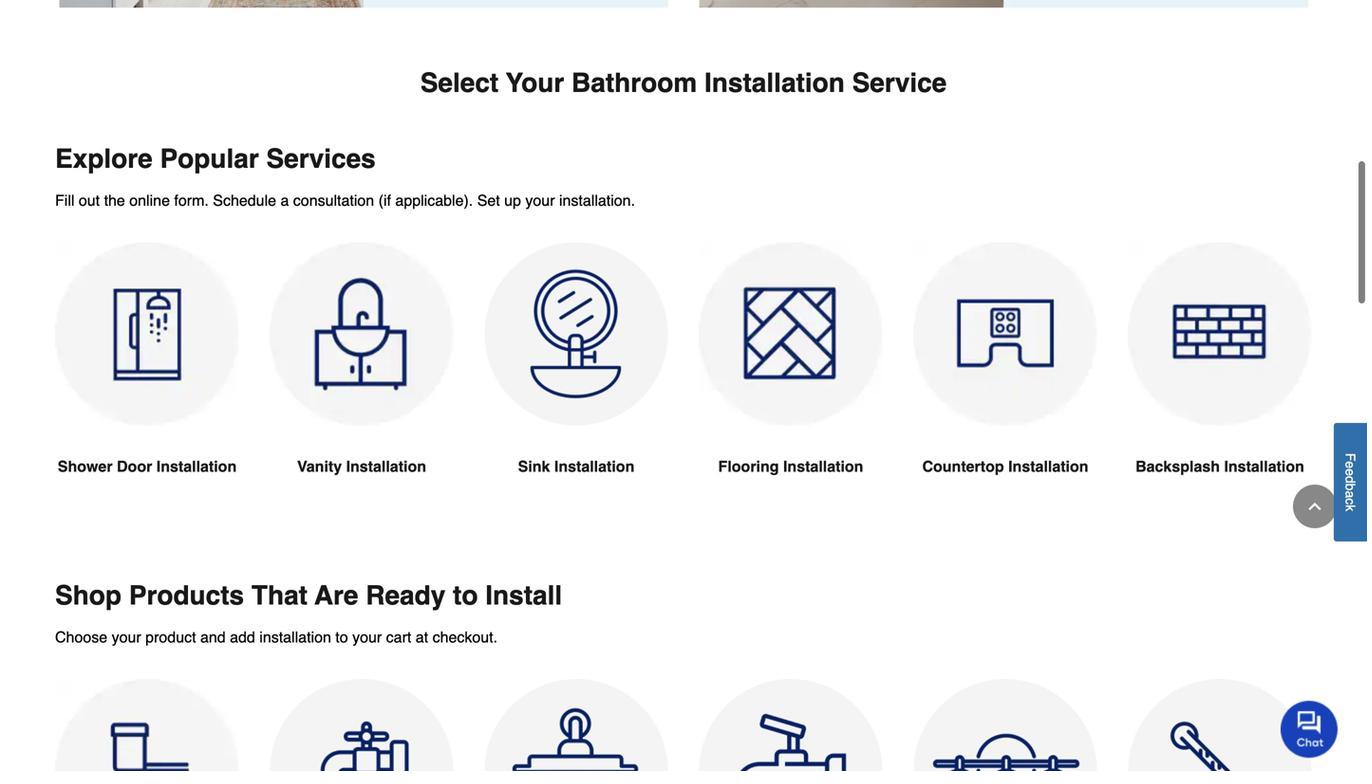 Task type: locate. For each thing, give the bounding box(es) containing it.
product
[[145, 629, 196, 647]]

installation inside "link"
[[1008, 458, 1089, 476]]

an icon of a bath vanity with sink, faucet and mirror. image
[[270, 243, 454, 427]]

door
[[117, 458, 152, 476]]

1 vertical spatial a
[[1343, 491, 1358, 499]]

select
[[420, 68, 499, 98]]

installation
[[704, 68, 845, 98], [156, 458, 237, 476], [346, 458, 426, 476], [554, 458, 635, 476], [783, 458, 863, 476], [1008, 458, 1089, 476], [1224, 458, 1304, 476]]

installation for sink installation
[[554, 458, 635, 476]]

an icon of a countertop with a 4-burner cooktop. image
[[913, 243, 1098, 427]]

your left the product
[[112, 629, 141, 647]]

install
[[485, 581, 562, 612]]

shower door installation link
[[55, 243, 239, 524]]

select your bathroom installation service
[[420, 68, 947, 98]]

an icon of a vessel sink with faucet and mirror. image
[[484, 243, 668, 426]]

vanity
[[297, 458, 342, 476]]

0 horizontal spatial to
[[335, 629, 348, 647]]

shower door installation
[[58, 458, 237, 476]]

installation.
[[559, 192, 635, 210]]

e up b
[[1343, 469, 1358, 476]]

an icon of a shower head with water flowing. image
[[484, 680, 668, 772]]

0 horizontal spatial a
[[281, 192, 289, 210]]

installation for vanity installation
[[346, 458, 426, 476]]

sink installation link
[[484, 243, 668, 524]]

e up d
[[1343, 462, 1358, 469]]

consultation
[[293, 192, 374, 210]]

c
[[1343, 499, 1358, 505]]

add
[[230, 629, 255, 647]]

countertop installation link
[[913, 243, 1098, 524]]

to up checkout.
[[453, 581, 478, 612]]

chevron up image
[[1305, 497, 1324, 516]]

a
[[281, 192, 289, 210], [1343, 491, 1358, 499]]

schedule
[[213, 192, 276, 210]]

1 horizontal spatial a
[[1343, 491, 1358, 499]]

scroll to top element
[[1293, 485, 1337, 529]]

explore popular services
[[55, 144, 376, 174]]

fill
[[55, 192, 74, 210]]

your right up on the left of page
[[525, 192, 555, 210]]

a up k
[[1343, 491, 1358, 499]]

shop products that are ready to install
[[55, 581, 562, 612]]

flooring installation
[[718, 458, 863, 476]]

0 vertical spatial to
[[453, 581, 478, 612]]

d
[[1343, 476, 1358, 484]]

1 e from the top
[[1343, 462, 1358, 469]]

and
[[200, 629, 226, 647]]

backsplash installation link
[[1128, 243, 1312, 524]]

backsplash
[[1136, 458, 1220, 476]]

checkout.
[[433, 629, 498, 647]]

to down are
[[335, 629, 348, 647]]

an icon of a shower door with shower head. image
[[55, 243, 239, 427]]

to
[[453, 581, 478, 612], [335, 629, 348, 647]]

bathroom
[[572, 68, 697, 98]]

sink installation
[[518, 458, 635, 476]]

at
[[416, 629, 428, 647]]

your left 'cart'
[[352, 629, 382, 647]]

2 horizontal spatial your
[[525, 192, 555, 210]]

vanity installation
[[297, 458, 426, 476]]

a right 'schedule'
[[281, 192, 289, 210]]

an icon of a bath grab bar. image
[[1128, 680, 1312, 772]]

an icon of a bathroom vanity light bar. image
[[913, 680, 1098, 772]]

an icon of a floor tile. image
[[699, 243, 883, 427]]

up
[[504, 192, 521, 210]]

a inside button
[[1343, 491, 1358, 499]]

sink
[[518, 458, 550, 476]]

cart
[[386, 629, 411, 647]]

form.
[[174, 192, 209, 210]]

1 horizontal spatial to
[[453, 581, 478, 612]]

set
[[477, 192, 500, 210]]

your
[[525, 192, 555, 210], [112, 629, 141, 647], [352, 629, 382, 647]]

e
[[1343, 462, 1358, 469], [1343, 469, 1358, 476]]



Task type: describe. For each thing, give the bounding box(es) containing it.
f e e d b a c k
[[1343, 453, 1358, 512]]

installation
[[259, 629, 331, 647]]

flooring
[[718, 458, 779, 476]]

f e e d b a c k button
[[1334, 423, 1367, 542]]

applicable).
[[395, 192, 473, 210]]

out
[[79, 192, 100, 210]]

choose
[[55, 629, 107, 647]]

0 horizontal spatial your
[[112, 629, 141, 647]]

flooring installation link
[[699, 243, 883, 524]]

an icon of a toilet. image
[[55, 680, 239, 772]]

re-bath will handle it all, from helping you choose the right products to providing installation. image
[[59, 0, 668, 7]]

countertop
[[922, 458, 1004, 476]]

chat invite button image
[[1281, 701, 1339, 759]]

clean cut by miracle method tub-to-shower conversions reduce accidents and are economical and fast. image
[[699, 0, 1308, 7]]

shop
[[55, 581, 122, 612]]

service
[[852, 68, 947, 98]]

1 vertical spatial to
[[335, 629, 348, 647]]

are
[[315, 581, 358, 612]]

f
[[1343, 453, 1358, 462]]

an icon of a backsplash. image
[[1128, 243, 1312, 427]]

products
[[129, 581, 244, 612]]

popular
[[160, 144, 259, 174]]

2 e from the top
[[1343, 469, 1358, 476]]

the
[[104, 192, 125, 210]]

k
[[1343, 505, 1358, 512]]

vanity installation link
[[270, 243, 454, 524]]

your
[[506, 68, 564, 98]]

ready
[[366, 581, 446, 612]]

shower
[[58, 458, 113, 476]]

services
[[266, 144, 376, 174]]

explore
[[55, 144, 153, 174]]

that
[[251, 581, 308, 612]]

b
[[1343, 484, 1358, 491]]

(if
[[378, 192, 391, 210]]

installation for countertop installation
[[1008, 458, 1089, 476]]

0 vertical spatial a
[[281, 192, 289, 210]]

countertop installation
[[922, 458, 1089, 476]]

choose your product and add installation to your cart at checkout.
[[55, 629, 498, 647]]

1 horizontal spatial your
[[352, 629, 382, 647]]

backsplash installation
[[1136, 458, 1304, 476]]

an icon of a bathtub faucet. image
[[699, 680, 883, 772]]

fill out the online form. schedule a consultation (if applicable). set up your installation.
[[55, 192, 635, 210]]

an icon of a bathroom faucet. image
[[270, 680, 454, 772]]

online
[[129, 192, 170, 210]]

installation for backsplash installation
[[1224, 458, 1304, 476]]

installation for flooring installation
[[783, 458, 863, 476]]



Task type: vqa. For each thing, say whether or not it's contained in the screenshot.
The Home Décor & Furniture
no



